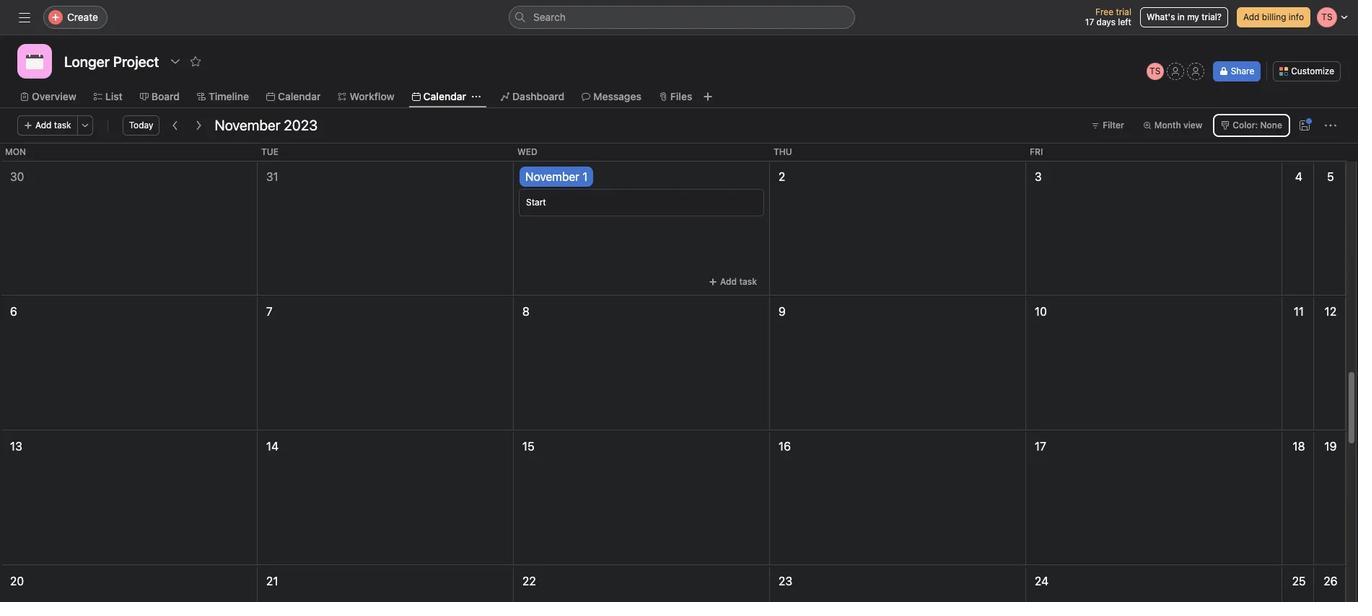 Task type: locate. For each thing, give the bounding box(es) containing it.
2
[[779, 170, 785, 183]]

free
[[1096, 6, 1114, 17]]

fri
[[1030, 147, 1043, 157]]

22
[[523, 575, 536, 588]]

1 vertical spatial 17
[[1035, 440, 1046, 453]]

add
[[1243, 12, 1260, 22], [35, 120, 52, 131], [720, 276, 737, 287]]

thu
[[774, 147, 792, 157]]

filter
[[1103, 120, 1124, 131]]

24
[[1035, 575, 1049, 588]]

color:
[[1233, 120, 1258, 131]]

task
[[54, 120, 71, 131], [739, 276, 757, 287]]

0 horizontal spatial calendar link
[[266, 89, 321, 105]]

30
[[10, 170, 24, 183]]

0 horizontal spatial november
[[215, 117, 280, 134]]

add task button
[[17, 115, 78, 136], [702, 272, 764, 292]]

5
[[1327, 170, 1334, 183]]

0 vertical spatial 17
[[1085, 17, 1094, 27]]

0 horizontal spatial task
[[54, 120, 71, 131]]

messages link
[[582, 89, 642, 105]]

dashboard link
[[501, 89, 565, 105]]

days
[[1097, 17, 1116, 27]]

1 horizontal spatial add task
[[720, 276, 757, 287]]

tab actions image
[[472, 92, 481, 101]]

None text field
[[61, 48, 163, 74]]

more actions image left the today button
[[81, 121, 89, 130]]

add task for the bottom add task "button"
[[720, 276, 757, 287]]

0 vertical spatial add task button
[[17, 115, 78, 136]]

2 calendar from the left
[[423, 90, 466, 102]]

2 vertical spatial add
[[720, 276, 737, 287]]

21
[[266, 575, 278, 588]]

12
[[1325, 305, 1337, 318]]

0 horizontal spatial 17
[[1035, 440, 1046, 453]]

billing
[[1262, 12, 1286, 22]]

november
[[215, 117, 280, 134], [525, 170, 580, 183]]

1 horizontal spatial add task button
[[702, 272, 764, 292]]

list
[[105, 90, 123, 102]]

1 horizontal spatial add
[[720, 276, 737, 287]]

6
[[10, 305, 17, 318]]

1 horizontal spatial calendar
[[423, 90, 466, 102]]

more actions image
[[1325, 120, 1337, 131], [81, 121, 89, 130]]

calendar left the tab actions icon
[[423, 90, 466, 102]]

expand sidebar image
[[19, 12, 30, 23]]

more actions image right save options icon
[[1325, 120, 1337, 131]]

1 horizontal spatial calendar link
[[412, 89, 466, 105]]

what's in my trial?
[[1147, 12, 1222, 22]]

customize button
[[1273, 61, 1341, 82]]

search list box
[[509, 6, 855, 29]]

calendar
[[278, 90, 321, 102], [423, 90, 466, 102]]

wed
[[517, 147, 538, 157]]

23
[[779, 575, 792, 588]]

17
[[1085, 17, 1094, 27], [1035, 440, 1046, 453]]

add task
[[35, 120, 71, 131], [720, 276, 757, 287]]

add billing info
[[1243, 12, 1304, 22]]

view
[[1184, 120, 1203, 131]]

0 vertical spatial november
[[215, 117, 280, 134]]

0 horizontal spatial add task
[[35, 120, 71, 131]]

13
[[10, 440, 22, 453]]

0 horizontal spatial add task button
[[17, 115, 78, 136]]

november for november 2023
[[215, 117, 280, 134]]

start
[[526, 197, 546, 208]]

calendar link
[[266, 89, 321, 105], [412, 89, 466, 105]]

share button
[[1213, 61, 1261, 82]]

trial
[[1116, 6, 1132, 17]]

calendar up '2023'
[[278, 90, 321, 102]]

calendar link left the tab actions icon
[[412, 89, 466, 105]]

add inside button
[[1243, 12, 1260, 22]]

files link
[[659, 89, 692, 105]]

show options image
[[170, 56, 181, 67]]

add task for the left add task "button"
[[35, 120, 71, 131]]

1 horizontal spatial task
[[739, 276, 757, 287]]

free trial 17 days left
[[1085, 6, 1132, 27]]

1 calendar link from the left
[[266, 89, 321, 105]]

1 horizontal spatial 17
[[1085, 17, 1094, 27]]

1 vertical spatial november
[[525, 170, 580, 183]]

3
[[1035, 170, 1042, 183]]

november down timeline
[[215, 117, 280, 134]]

calendar link up '2023'
[[266, 89, 321, 105]]

26
[[1324, 575, 1338, 588]]

messages
[[593, 90, 642, 102]]

workflow
[[350, 90, 394, 102]]

info
[[1289, 12, 1304, 22]]

color: none button
[[1215, 115, 1289, 136]]

1 vertical spatial add
[[35, 120, 52, 131]]

2 horizontal spatial add
[[1243, 12, 1260, 22]]

0 vertical spatial add task
[[35, 120, 71, 131]]

search
[[533, 11, 566, 23]]

search button
[[509, 6, 855, 29]]

create button
[[43, 6, 107, 29]]

none
[[1260, 120, 1282, 131]]

in
[[1178, 12, 1185, 22]]

board
[[151, 90, 180, 102]]

0 vertical spatial add
[[1243, 12, 1260, 22]]

20
[[10, 575, 24, 588]]

timeline
[[209, 90, 249, 102]]

save options image
[[1299, 120, 1311, 131]]

add to starred image
[[190, 56, 202, 67]]

1 vertical spatial task
[[739, 276, 757, 287]]

1 horizontal spatial more actions image
[[1325, 120, 1337, 131]]

ts button
[[1147, 63, 1164, 80]]

1 vertical spatial add task
[[720, 276, 757, 287]]

list link
[[94, 89, 123, 105]]

1 horizontal spatial november
[[525, 170, 580, 183]]

november up start on the top
[[525, 170, 580, 183]]

0 horizontal spatial calendar
[[278, 90, 321, 102]]

7
[[266, 305, 273, 318]]

today
[[129, 120, 153, 131]]

18
[[1293, 440, 1305, 453]]

1 vertical spatial add task button
[[702, 272, 764, 292]]

9
[[779, 305, 786, 318]]

25
[[1292, 575, 1306, 588]]



Task type: vqa. For each thing, say whether or not it's contained in the screenshot.
Mb
no



Task type: describe. For each thing, give the bounding box(es) containing it.
16
[[779, 440, 791, 453]]

month view
[[1155, 120, 1203, 131]]

filter button
[[1085, 115, 1131, 136]]

2 calendar link from the left
[[412, 89, 466, 105]]

november 2023
[[215, 117, 318, 134]]

what's in my trial? button
[[1140, 7, 1228, 27]]

what's
[[1147, 12, 1175, 22]]

share
[[1231, 66, 1254, 76]]

workflow link
[[338, 89, 394, 105]]

left
[[1118, 17, 1132, 27]]

0 horizontal spatial more actions image
[[81, 121, 89, 130]]

mon
[[5, 147, 26, 157]]

19
[[1325, 440, 1337, 453]]

month
[[1155, 120, 1181, 131]]

november for november 1
[[525, 170, 580, 183]]

1 calendar from the left
[[278, 90, 321, 102]]

11
[[1294, 305, 1304, 318]]

17 inside free trial 17 days left
[[1085, 17, 1094, 27]]

tue
[[261, 147, 279, 157]]

add billing info button
[[1237, 7, 1311, 27]]

files
[[670, 90, 692, 102]]

8
[[523, 305, 530, 318]]

calendar image
[[26, 53, 43, 70]]

my
[[1187, 12, 1199, 22]]

overview
[[32, 90, 76, 102]]

15
[[523, 440, 535, 453]]

ts
[[1150, 66, 1161, 76]]

timeline link
[[197, 89, 249, 105]]

today button
[[122, 115, 160, 136]]

31
[[266, 170, 278, 183]]

next month image
[[193, 120, 205, 131]]

2023
[[284, 117, 318, 134]]

10
[[1035, 305, 1047, 318]]

14
[[266, 440, 279, 453]]

dashboard
[[512, 90, 565, 102]]

november 1
[[525, 170, 588, 183]]

trial?
[[1202, 12, 1222, 22]]

0 horizontal spatial add
[[35, 120, 52, 131]]

0 vertical spatial task
[[54, 120, 71, 131]]

1
[[583, 170, 588, 183]]

board link
[[140, 89, 180, 105]]

color: none
[[1233, 120, 1282, 131]]

customize
[[1291, 66, 1334, 76]]

previous month image
[[170, 120, 181, 131]]

add tab image
[[703, 91, 714, 102]]

4
[[1295, 170, 1303, 183]]

overview link
[[20, 89, 76, 105]]

month view button
[[1137, 115, 1209, 136]]

create
[[67, 11, 98, 23]]



